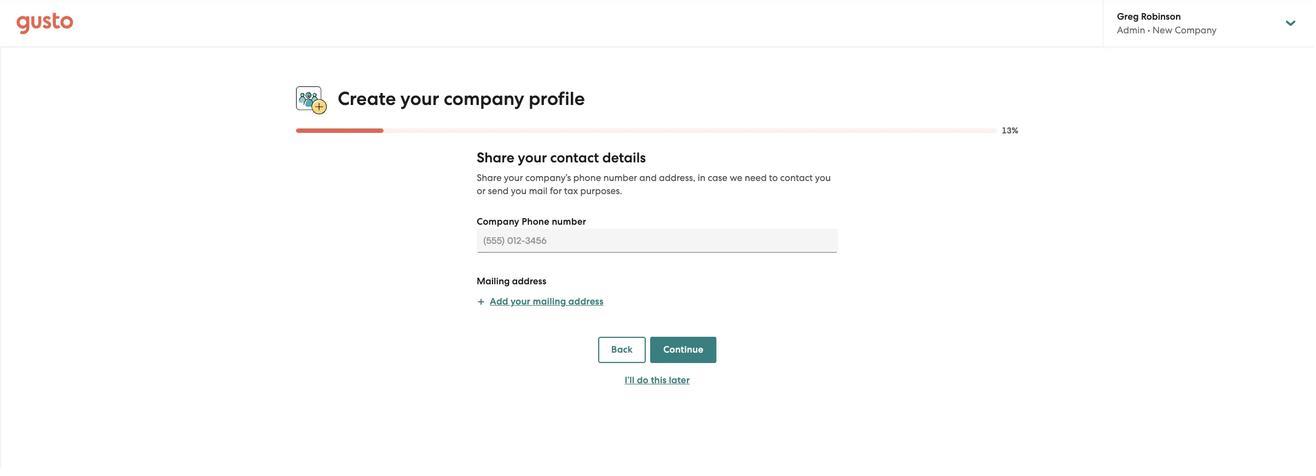Task type: describe. For each thing, give the bounding box(es) containing it.
company's
[[525, 173, 571, 183]]

create
[[338, 88, 396, 110]]

home image
[[16, 12, 73, 34]]

or
[[477, 186, 486, 197]]

back
[[611, 344, 633, 356]]

greg robinson admin • new company
[[1117, 11, 1217, 36]]

send
[[488, 186, 509, 197]]

details
[[602, 150, 646, 167]]

contact inside share your company's phone number and address, in case we need to contact you or send you mail for tax purposes.
[[780, 173, 813, 183]]

company
[[444, 88, 524, 110]]

i'll do this later
[[625, 375, 690, 387]]

0 horizontal spatial you
[[511, 186, 527, 197]]

case
[[708, 173, 728, 183]]

1 horizontal spatial address
[[569, 296, 604, 308]]

robinson
[[1141, 11, 1181, 22]]

for
[[550, 186, 562, 197]]

your for contact
[[518, 150, 547, 167]]

your for company's
[[504, 173, 523, 183]]

share for share your company's phone number and address, in case we need to contact you or send you mail for tax purposes.
[[477, 173, 502, 183]]

in
[[698, 173, 706, 183]]

1 vertical spatial company
[[477, 216, 519, 228]]

13%
[[1002, 126, 1019, 136]]

Company Phone number telephone field
[[477, 229, 838, 253]]

admin
[[1117, 25, 1145, 36]]

0 horizontal spatial number
[[552, 216, 586, 228]]



Task type: locate. For each thing, give the bounding box(es) containing it.
do
[[637, 375, 649, 387]]

address right mailing
[[569, 296, 604, 308]]

1 share from the top
[[477, 150, 515, 167]]

1 horizontal spatial contact
[[780, 173, 813, 183]]

contact up phone at left
[[550, 150, 599, 167]]

contact
[[550, 150, 599, 167], [780, 173, 813, 183]]

company inside greg robinson admin • new company
[[1175, 25, 1217, 36]]

0 vertical spatial company
[[1175, 25, 1217, 36]]

add
[[490, 296, 508, 308]]

company right new
[[1175, 25, 1217, 36]]

later
[[669, 375, 690, 387]]

to
[[769, 173, 778, 183]]

share up send
[[477, 150, 515, 167]]

mail
[[529, 186, 548, 197]]

0 vertical spatial contact
[[550, 150, 599, 167]]

we
[[730, 173, 743, 183]]

0 vertical spatial you
[[815, 173, 831, 183]]

share your contact details
[[477, 150, 646, 167]]

your up company's
[[518, 150, 547, 167]]

and
[[640, 173, 657, 183]]

your right add in the left bottom of the page
[[511, 296, 531, 308]]

mailing address
[[477, 276, 546, 287]]

address,
[[659, 173, 696, 183]]

back link
[[598, 337, 646, 364]]

1 vertical spatial share
[[477, 173, 502, 183]]

0 vertical spatial address
[[512, 276, 546, 287]]

your up send
[[504, 173, 523, 183]]

create your company profile
[[338, 88, 585, 110]]

phone
[[573, 173, 601, 183]]

your for mailing
[[511, 296, 531, 308]]

1 horizontal spatial company
[[1175, 25, 1217, 36]]

0 vertical spatial number
[[603, 173, 637, 183]]

1 horizontal spatial number
[[603, 173, 637, 183]]

phone
[[522, 216, 550, 228]]

•
[[1148, 25, 1150, 36]]

you left mail
[[511, 186, 527, 197]]

your inside share your company's phone number and address, in case we need to contact you or send you mail for tax purposes.
[[504, 173, 523, 183]]

profile
[[529, 88, 585, 110]]

i'll do this later button
[[598, 368, 717, 394]]

number inside share your company's phone number and address, in case we need to contact you or send you mail for tax purposes.
[[603, 173, 637, 183]]

0 horizontal spatial company
[[477, 216, 519, 228]]

you right "to"
[[815, 173, 831, 183]]

1 vertical spatial contact
[[780, 173, 813, 183]]

continue
[[663, 344, 704, 356]]

address up add your mailing address
[[512, 276, 546, 287]]

share
[[477, 150, 515, 167], [477, 173, 502, 183]]

company phone number
[[477, 216, 586, 228]]

share inside share your company's phone number and address, in case we need to contact you or send you mail for tax purposes.
[[477, 173, 502, 183]]

address
[[512, 276, 546, 287], [569, 296, 604, 308]]

greg
[[1117, 11, 1139, 22]]

1 vertical spatial address
[[569, 296, 604, 308]]

contact right "to"
[[780, 173, 813, 183]]

tax
[[564, 186, 578, 197]]

0 horizontal spatial contact
[[550, 150, 599, 167]]

i'll
[[625, 375, 635, 387]]

new
[[1153, 25, 1173, 36]]

continue button
[[650, 337, 717, 364]]

this
[[651, 375, 667, 387]]

share for share your contact details
[[477, 150, 515, 167]]

1 vertical spatial number
[[552, 216, 586, 228]]

share your company's phone number and address, in case we need to contact you or send you mail for tax purposes.
[[477, 173, 831, 197]]

company
[[1175, 25, 1217, 36], [477, 216, 519, 228]]

your for company
[[400, 88, 439, 110]]

you
[[815, 173, 831, 183], [511, 186, 527, 197]]

1 horizontal spatial you
[[815, 173, 831, 183]]

number
[[603, 173, 637, 183], [552, 216, 586, 228]]

number down details
[[603, 173, 637, 183]]

need
[[745, 173, 767, 183]]

purposes.
[[580, 186, 622, 197]]

number down tax
[[552, 216, 586, 228]]

1 vertical spatial you
[[511, 186, 527, 197]]

add your mailing address
[[490, 296, 604, 308]]

0 vertical spatial share
[[477, 150, 515, 167]]

your
[[400, 88, 439, 110], [518, 150, 547, 167], [504, 173, 523, 183], [511, 296, 531, 308]]

your right create
[[400, 88, 439, 110]]

company down send
[[477, 216, 519, 228]]

2 share from the top
[[477, 173, 502, 183]]

0 horizontal spatial address
[[512, 276, 546, 287]]

mailing
[[477, 276, 510, 287]]

share up or
[[477, 173, 502, 183]]

mailing
[[533, 296, 566, 308]]



Task type: vqa. For each thing, say whether or not it's contained in the screenshot.
number to the right
yes



